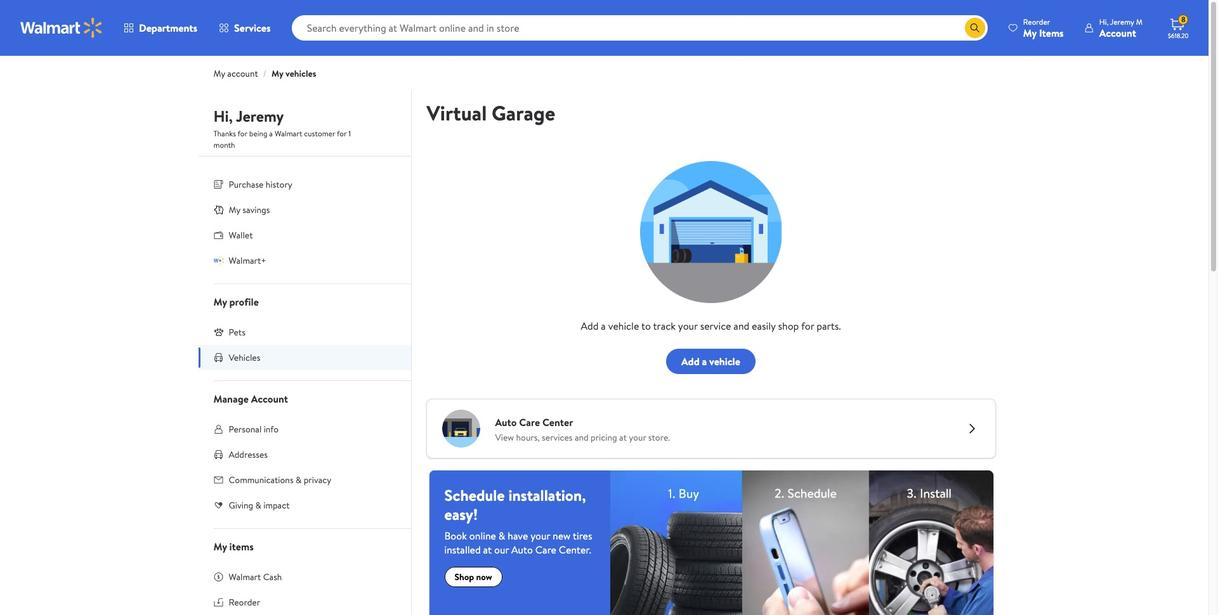 Task type: describe. For each thing, give the bounding box(es) containing it.
my for my profile
[[213, 295, 227, 309]]

vehicles
[[285, 67, 316, 80]]

virtual garage
[[427, 99, 555, 127]]

cash
[[263, 571, 282, 584]]

search icon image
[[970, 23, 980, 33]]

manage
[[213, 392, 249, 406]]

personal
[[229, 423, 262, 436]]

addresses link
[[198, 442, 411, 468]]

my inside reorder my items
[[1023, 26, 1037, 40]]

departments button
[[113, 13, 208, 43]]

add a vehicle to track your service and easily shop for parts.
[[581, 319, 841, 333]]

services
[[234, 21, 271, 35]]

pets link
[[198, 320, 411, 345]]

walmart+
[[229, 254, 266, 267]]

m
[[1136, 16, 1143, 27]]

center.
[[559, 543, 591, 557]]

my account link
[[213, 67, 258, 80]]

history
[[266, 178, 292, 191]]

privacy
[[304, 474, 331, 487]]

purchase
[[229, 178, 264, 191]]

giving & impact link
[[198, 493, 411, 518]]

wallet link
[[198, 223, 411, 248]]

info
[[264, 423, 279, 436]]

a inside hi, jeremy thanks for being a walmart customer for 1 month
[[269, 128, 273, 139]]

hi, for account
[[1099, 16, 1109, 27]]

my account / my vehicles
[[213, 67, 316, 80]]

at inside "auto care center view hours, services and pricing at your store."
[[619, 431, 627, 444]]

auto inside "auto care center view hours, services and pricing at your store."
[[495, 416, 517, 430]]

customer
[[304, 128, 335, 139]]

our
[[494, 543, 509, 557]]

2 horizontal spatial for
[[801, 319, 814, 333]]

personal info link
[[198, 417, 411, 442]]

account inside hi, jeremy m account
[[1099, 26, 1136, 40]]

care inside schedule installation, easy! book online & have your new tires installed at our auto care center.
[[535, 543, 556, 557]]

to
[[641, 319, 651, 333]]

vehicle for add a vehicle
[[709, 355, 740, 368]]

0 horizontal spatial walmart
[[229, 571, 261, 584]]

track
[[653, 319, 676, 333]]

being
[[249, 128, 267, 139]]

installed
[[444, 543, 481, 557]]

my for my account / my vehicles
[[213, 67, 225, 80]]

departments
[[139, 21, 197, 35]]

new
[[553, 529, 571, 543]]

installation,
[[508, 485, 586, 506]]

parts.
[[817, 319, 841, 333]]

schedule installation, easy! book online & have your new tires installed at our auto care center.
[[444, 485, 592, 557]]

manage account
[[213, 392, 288, 406]]

& for giving
[[255, 499, 261, 512]]

giving
[[229, 499, 253, 512]]

walmart image
[[20, 18, 103, 38]]

reorder for reorder
[[229, 596, 260, 609]]

my items
[[213, 540, 254, 554]]

addresses
[[229, 449, 268, 461]]

& for communications
[[296, 474, 302, 487]]

purchase history link
[[198, 172, 411, 197]]

1 horizontal spatial for
[[337, 128, 347, 139]]

pets
[[229, 326, 245, 339]]

hi, jeremy thanks for being a walmart customer for 1 month
[[213, 105, 351, 150]]

book
[[444, 529, 467, 543]]

auto inside schedule installation, easy! book online & have your new tires installed at our auto care center.
[[511, 543, 533, 557]]

items
[[1039, 26, 1064, 40]]

reorder link
[[198, 590, 411, 615]]

icon image for my savings
[[213, 205, 224, 215]]

purchase history
[[229, 178, 292, 191]]

your inside schedule installation, easy! book online & have your new tires installed at our auto care center.
[[531, 529, 550, 543]]

profile
[[229, 295, 259, 309]]

giving & impact
[[229, 499, 290, 512]]

icon image for pets
[[213, 327, 224, 337]]

0 horizontal spatial for
[[238, 128, 247, 139]]

$618.20
[[1168, 31, 1189, 40]]

easily
[[752, 319, 776, 333]]

hi, for thanks for being a walmart customer for 1 month
[[213, 105, 233, 127]]

personal info
[[229, 423, 279, 436]]

tires
[[573, 529, 592, 543]]

shop
[[778, 319, 799, 333]]

easy!
[[444, 504, 478, 525]]

my savings
[[229, 204, 270, 216]]

Search search field
[[292, 15, 988, 41]]



Task type: locate. For each thing, give the bounding box(es) containing it.
shop now
[[455, 571, 492, 584]]

a inside button
[[702, 355, 707, 368]]

a
[[269, 128, 273, 139], [601, 319, 606, 333], [702, 355, 707, 368]]

Walmart Site-Wide search field
[[292, 15, 988, 41]]

2 horizontal spatial your
[[678, 319, 698, 333]]

now
[[476, 571, 492, 584]]

1 horizontal spatial a
[[601, 319, 606, 333]]

icon image for walmart+
[[213, 256, 224, 266]]

vehicle inside button
[[709, 355, 740, 368]]

for left being
[[238, 128, 247, 139]]

account left $618.20
[[1099, 26, 1136, 40]]

communications
[[229, 474, 293, 487]]

communications & privacy
[[229, 474, 331, 487]]

1 horizontal spatial add
[[681, 355, 700, 368]]

walmart
[[275, 128, 302, 139], [229, 571, 261, 584]]

0 vertical spatial account
[[1099, 26, 1136, 40]]

virtual
[[427, 99, 487, 127]]

0 vertical spatial at
[[619, 431, 627, 444]]

0 horizontal spatial vehicle
[[608, 319, 639, 333]]

service
[[700, 319, 731, 333]]

1 horizontal spatial walmart
[[275, 128, 302, 139]]

1 vertical spatial auto
[[511, 543, 533, 557]]

wallet
[[229, 229, 253, 242]]

my for my items
[[213, 540, 227, 554]]

icon image
[[213, 205, 224, 215], [213, 256, 224, 266], [213, 327, 224, 337]]

for
[[238, 128, 247, 139], [337, 128, 347, 139], [801, 319, 814, 333]]

schedule
[[444, 485, 505, 506]]

0 vertical spatial reorder
[[1023, 16, 1050, 27]]

have
[[508, 529, 528, 543]]

auto care center image
[[965, 421, 980, 436]]

walmart right being
[[275, 128, 302, 139]]

hi, left m on the right of the page
[[1099, 16, 1109, 27]]

0 vertical spatial your
[[678, 319, 698, 333]]

walmart cash link
[[198, 565, 411, 590]]

auto up view
[[495, 416, 517, 430]]

1 horizontal spatial account
[[1099, 26, 1136, 40]]

2 horizontal spatial a
[[702, 355, 707, 368]]

and left easily
[[734, 319, 749, 333]]

impact
[[263, 499, 290, 512]]

1 horizontal spatial vehicle
[[709, 355, 740, 368]]

communications & privacy link
[[198, 468, 411, 493]]

/
[[263, 67, 266, 80]]

icon image inside my savings link
[[213, 205, 224, 215]]

at
[[619, 431, 627, 444], [483, 543, 492, 557]]

account
[[1099, 26, 1136, 40], [251, 392, 288, 406]]

1 vertical spatial add
[[681, 355, 700, 368]]

for right shop
[[801, 319, 814, 333]]

& left the privacy
[[296, 474, 302, 487]]

1 vertical spatial your
[[629, 431, 646, 444]]

month
[[213, 140, 235, 150]]

online
[[469, 529, 496, 543]]

account
[[227, 67, 258, 80]]

icon image inside pets link
[[213, 327, 224, 337]]

hours,
[[516, 431, 540, 444]]

care left center.
[[535, 543, 556, 557]]

& left the have on the bottom of page
[[499, 529, 505, 543]]

shop
[[455, 571, 474, 584]]

center
[[542, 416, 573, 430]]

add left to
[[581, 319, 599, 333]]

0 horizontal spatial at
[[483, 543, 492, 557]]

add inside button
[[681, 355, 700, 368]]

and left pricing
[[575, 431, 589, 444]]

jeremy up being
[[236, 105, 284, 127]]

my for my savings
[[229, 204, 240, 216]]

add
[[581, 319, 599, 333], [681, 355, 700, 368]]

a left to
[[601, 319, 606, 333]]

0 horizontal spatial &
[[255, 499, 261, 512]]

1 icon image from the top
[[213, 205, 224, 215]]

0 horizontal spatial hi,
[[213, 105, 233, 127]]

hi, jeremy m account
[[1099, 16, 1143, 40]]

my savings link
[[198, 197, 411, 223]]

1 vertical spatial &
[[255, 499, 261, 512]]

hi, inside hi, jeremy thanks for being a walmart customer for 1 month
[[213, 105, 233, 127]]

0 vertical spatial jeremy
[[1110, 16, 1134, 27]]

0 vertical spatial and
[[734, 319, 749, 333]]

0 horizontal spatial add
[[581, 319, 599, 333]]

jeremy for for
[[236, 105, 284, 127]]

items
[[229, 540, 254, 554]]

add for add a vehicle
[[681, 355, 700, 368]]

8
[[1181, 14, 1186, 25]]

2 vertical spatial your
[[531, 529, 550, 543]]

jeremy inside hi, jeremy thanks for being a walmart customer for 1 month
[[236, 105, 284, 127]]

2 horizontal spatial &
[[499, 529, 505, 543]]

view
[[495, 431, 514, 444]]

0 vertical spatial &
[[296, 474, 302, 487]]

pricing
[[591, 431, 617, 444]]

2 vertical spatial &
[[499, 529, 505, 543]]

0 vertical spatial vehicle
[[608, 319, 639, 333]]

walmart cash
[[229, 571, 282, 584]]

services button
[[208, 13, 281, 43]]

0 vertical spatial hi,
[[1099, 16, 1109, 27]]

1 vertical spatial jeremy
[[236, 105, 284, 127]]

jeremy for account
[[1110, 16, 1134, 27]]

account up info
[[251, 392, 288, 406]]

and inside "auto care center view hours, services and pricing at your store."
[[575, 431, 589, 444]]

a right being
[[269, 128, 273, 139]]

care up hours,
[[519, 416, 540, 430]]

at left the our
[[483, 543, 492, 557]]

vehicle down service
[[709, 355, 740, 368]]

vehicle left to
[[608, 319, 639, 333]]

add down add a vehicle to track your service and easily shop for parts.
[[681, 355, 700, 368]]

icon image left walmart+
[[213, 256, 224, 266]]

walmart inside hi, jeremy thanks for being a walmart customer for 1 month
[[275, 128, 302, 139]]

add a vehicle button
[[666, 349, 756, 374]]

0 vertical spatial a
[[269, 128, 273, 139]]

my vehicles link
[[272, 67, 316, 80]]

garage
[[492, 99, 555, 127]]

1 vertical spatial reorder
[[229, 596, 260, 609]]

add a vehicle
[[681, 355, 740, 368]]

your left new
[[531, 529, 550, 543]]

0 horizontal spatial reorder
[[229, 596, 260, 609]]

reorder right the search icon
[[1023, 16, 1050, 27]]

0 vertical spatial icon image
[[213, 205, 224, 215]]

icon image left my savings
[[213, 205, 224, 215]]

and
[[734, 319, 749, 333], [575, 431, 589, 444]]

your inside "auto care center view hours, services and pricing at your store."
[[629, 431, 646, 444]]

1 vertical spatial hi,
[[213, 105, 233, 127]]

reorder down the walmart cash
[[229, 596, 260, 609]]

hi,
[[1099, 16, 1109, 27], [213, 105, 233, 127]]

reorder my items
[[1023, 16, 1064, 40]]

savings
[[243, 204, 270, 216]]

0 vertical spatial auto
[[495, 416, 517, 430]]

1 horizontal spatial your
[[629, 431, 646, 444]]

1 vertical spatial care
[[535, 543, 556, 557]]

0 horizontal spatial your
[[531, 529, 550, 543]]

shop now link
[[444, 567, 502, 587]]

0 vertical spatial add
[[581, 319, 599, 333]]

a for add a vehicle to track your service and easily shop for parts.
[[601, 319, 606, 333]]

1 vertical spatial at
[[483, 543, 492, 557]]

1 horizontal spatial reorder
[[1023, 16, 1050, 27]]

vehicle for add a vehicle to track your service and easily shop for parts.
[[608, 319, 639, 333]]

1 horizontal spatial at
[[619, 431, 627, 444]]

jeremy inside hi, jeremy m account
[[1110, 16, 1134, 27]]

jeremy
[[1110, 16, 1134, 27], [236, 105, 284, 127]]

1 horizontal spatial hi,
[[1099, 16, 1109, 27]]

a down add a vehicle to track your service and easily shop for parts.
[[702, 355, 707, 368]]

vehicles
[[229, 351, 260, 364]]

my
[[1023, 26, 1037, 40], [213, 67, 225, 80], [272, 67, 283, 80], [229, 204, 240, 216], [213, 295, 227, 309], [213, 540, 227, 554]]

vehicle
[[608, 319, 639, 333], [709, 355, 740, 368]]

auto
[[495, 416, 517, 430], [511, 543, 533, 557]]

2 icon image from the top
[[213, 256, 224, 266]]

icon image left the pets
[[213, 327, 224, 337]]

1 horizontal spatial and
[[734, 319, 749, 333]]

1 vertical spatial and
[[575, 431, 589, 444]]

0 horizontal spatial a
[[269, 128, 273, 139]]

0 horizontal spatial jeremy
[[236, 105, 284, 127]]

icon image inside walmart+ link
[[213, 256, 224, 266]]

3 icon image from the top
[[213, 327, 224, 337]]

reorder for reorder my items
[[1023, 16, 1050, 27]]

auto care center view hours, services and pricing at your store.
[[495, 416, 670, 444]]

0 vertical spatial walmart
[[275, 128, 302, 139]]

your right track
[[678, 319, 698, 333]]

jeremy left m on the right of the page
[[1110, 16, 1134, 27]]

hi, inside hi, jeremy m account
[[1099, 16, 1109, 27]]

at inside schedule installation, easy! book online & have your new tires installed at our auto care center.
[[483, 543, 492, 557]]

0 vertical spatial care
[[519, 416, 540, 430]]

a for add a vehicle
[[702, 355, 707, 368]]

1 horizontal spatial jeremy
[[1110, 16, 1134, 27]]

services
[[542, 431, 573, 444]]

1 horizontal spatial &
[[296, 474, 302, 487]]

1 vertical spatial icon image
[[213, 256, 224, 266]]

your
[[678, 319, 698, 333], [629, 431, 646, 444], [531, 529, 550, 543]]

add for add a vehicle to track your service and easily shop for parts.
[[581, 319, 599, 333]]

1 vertical spatial vehicle
[[709, 355, 740, 368]]

1 vertical spatial a
[[601, 319, 606, 333]]

0 horizontal spatial account
[[251, 392, 288, 406]]

reorder inside reorder my items
[[1023, 16, 1050, 27]]

8 $618.20
[[1168, 14, 1189, 40]]

at right pricing
[[619, 431, 627, 444]]

1 vertical spatial walmart
[[229, 571, 261, 584]]

1 vertical spatial account
[[251, 392, 288, 406]]

vehicles link
[[198, 345, 411, 371]]

my profile
[[213, 295, 259, 309]]

for left 1
[[337, 128, 347, 139]]

walmart left cash
[[229, 571, 261, 584]]

0 horizontal spatial and
[[575, 431, 589, 444]]

your left store.
[[629, 431, 646, 444]]

1
[[349, 128, 351, 139]]

2 vertical spatial a
[[702, 355, 707, 368]]

store.
[[648, 431, 670, 444]]

thanks
[[213, 128, 236, 139]]

& right giving
[[255, 499, 261, 512]]

hi, up thanks
[[213, 105, 233, 127]]

2 vertical spatial icon image
[[213, 327, 224, 337]]

care inside "auto care center view hours, services and pricing at your store."
[[519, 416, 540, 430]]

auto right the our
[[511, 543, 533, 557]]

& inside schedule installation, easy! book online & have your new tires installed at our auto care center.
[[499, 529, 505, 543]]

hi, jeremy link
[[213, 105, 284, 132]]

walmart+ link
[[198, 248, 411, 273]]



Task type: vqa. For each thing, say whether or not it's contained in the screenshot.
'Bought' at the top left of the page
no



